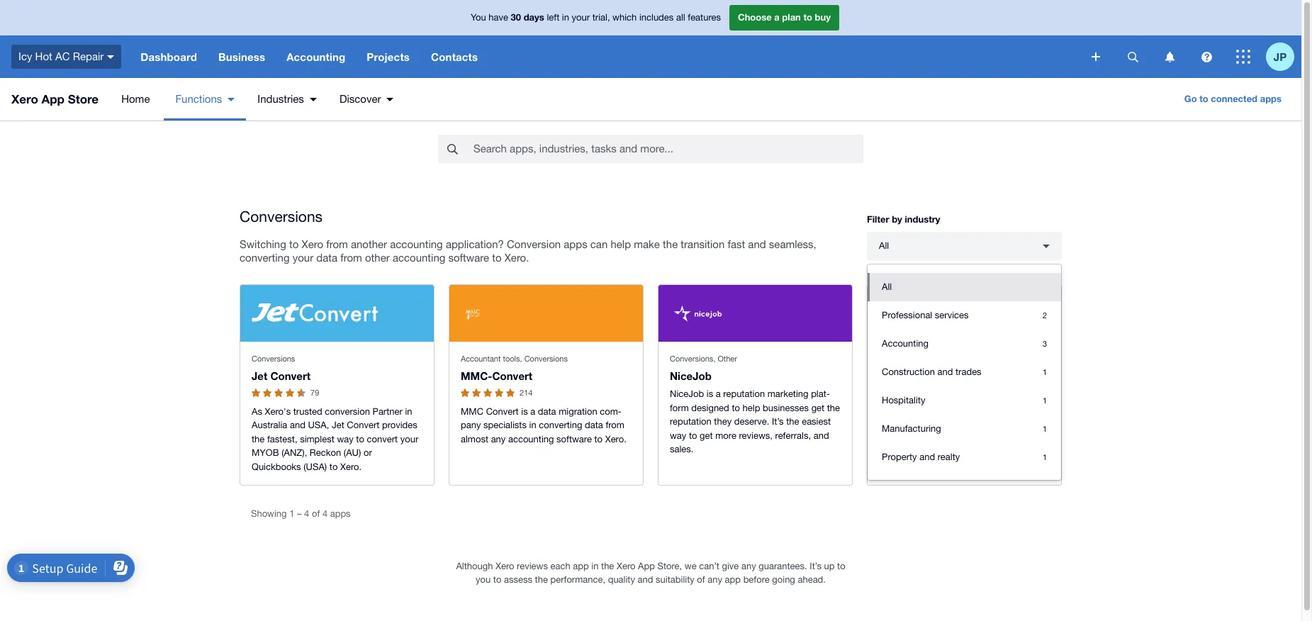 Task type: describe. For each thing, give the bounding box(es) containing it.
list box containing all
[[868, 265, 1062, 480]]

xero's
[[265, 406, 291, 417]]

results.
[[879, 444, 909, 455]]

is inside mmc convert is a data migration com pany specialists in converting data from almost any accounting software to xero.
[[521, 406, 528, 417]]

each
[[551, 561, 571, 571]]

icy hot ac repair
[[18, 50, 104, 62]]

you
[[471, 12, 486, 23]]

1 vertical spatial accounting
[[393, 252, 446, 264]]

construction
[[882, 367, 935, 377]]

2 vertical spatial any
[[708, 575, 723, 585]]

0 horizontal spatial app
[[42, 91, 64, 106]]

out
[[1014, 389, 1031, 399]]

quickbooks
[[252, 462, 301, 472]]

icy hot ac repair button
[[0, 35, 130, 78]]

1 for hospitality
[[1043, 397, 1048, 405]]

group containing all
[[868, 265, 1062, 480]]

on
[[903, 458, 914, 469]]

maximise
[[879, 486, 919, 496]]

fastest,
[[267, 434, 298, 444]]

accurately
[[956, 430, 999, 441]]

software inside mmc convert is a data migration com pany specialists in converting data from almost any accounting software to xero.
[[557, 434, 592, 444]]

business
[[218, 50, 265, 63]]

a inside mmc convert is a data migration com pany specialists in converting data from almost any accounting software to xero.
[[531, 406, 536, 417]]

0 vertical spatial maralytics
[[879, 370, 932, 382]]

to up deserve.
[[732, 403, 740, 413]]

0 vertical spatial of
[[312, 508, 320, 519]]

apps inside "switching to xero from another accounting application? conversion apps can help make the transition fast and seamless, converting your data from other accounting software to xero."
[[564, 238, 588, 250]]

mmc convert is a data migration com pany specialists in converting data from almost any accounting software to xero.
[[461, 406, 627, 444]]

xero up the quality
[[617, 561, 636, 571]]

migration
[[559, 406, 598, 417]]

any inside mmc convert is a data migration com pany specialists in converting data from almost any accounting software to xero.
[[491, 434, 506, 444]]

num
[[1019, 458, 1041, 469]]

1 4 from the left
[[304, 508, 309, 519]]

0 horizontal spatial &
[[945, 389, 951, 399]]

functions button
[[164, 78, 246, 121]]

can
[[591, 238, 608, 250]]

to down invoices
[[946, 430, 954, 441]]

in for conversion
[[405, 406, 412, 417]]

usa,
[[308, 420, 329, 431]]

2
[[1043, 311, 1048, 320]]

to up "or"
[[356, 434, 364, 444]]

0 horizontal spatial get
[[700, 430, 713, 441]]

jet convert logo image
[[252, 304, 378, 323]]

apps inside go to connected apps link
[[1261, 93, 1282, 104]]

marketing down bers
[[942, 486, 983, 496]]

ac
[[55, 50, 70, 62]]

a inside conversions, other nicejob nicejob is a reputation marketing plat form designed to help businesses get the reputation they deserve. it's the easiest way to get more reviews, referrals, and sales.
[[716, 389, 721, 399]]

1 vertical spatial &
[[1029, 444, 1035, 455]]

converting inside "switching to xero from another accounting application? conversion apps can help make the transition fast and seamless, converting your data from other accounting software to xero."
[[240, 252, 290, 264]]

79
[[311, 389, 319, 397]]

0 vertical spatial app
[[573, 561, 589, 571]]

myob
[[252, 448, 279, 458]]

to down campaigns.
[[1008, 416, 1016, 427]]

ahead.
[[798, 575, 826, 585]]

and left trades
[[938, 367, 953, 377]]

1 vertical spatial app
[[725, 575, 741, 585]]

conversions for conversions jet convert
[[252, 354, 295, 363]]

it's inside although xero reviews each app in the xero app store, we can't give any guarantees. it's up to you to assess the performance, quality and suitability of any app before going ahead.
[[810, 561, 822, 571]]

–
[[297, 508, 302, 519]]

convert inside mmc convert is a data migration com pany specialists in converting data from almost any accounting software to xero.
[[486, 406, 519, 417]]

all for all popup button
[[879, 241, 890, 251]]

choose a plan to buy
[[738, 12, 831, 23]]

keting
[[879, 416, 1038, 441]]

go
[[1185, 93, 1198, 104]]

business button
[[208, 35, 276, 78]]

convert
[[367, 434, 398, 444]]

the up the quality
[[601, 561, 614, 571]]

trades
[[956, 367, 982, 377]]

ports
[[879, 458, 901, 469]]

0 horizontal spatial reputation
[[670, 416, 712, 427]]

to inside mmc convert is a data migration com pany specialists in converting data from almost any accounting software to xero.
[[595, 434, 603, 444]]

property
[[882, 452, 917, 462]]

connected
[[1212, 93, 1258, 104]]

as xero's trusted conversion partner in australia and usa, jet convert provides the fastest, simplest way to convert your myob (anz), reckon (au) or quickbooks (usa) to xero.
[[252, 406, 419, 472]]

report
[[953, 389, 978, 399]]

accounting inside list box
[[882, 338, 929, 349]]

it's inside conversions, other nicejob nicejob is a reputation marketing plat form designed to help businesses get the reputation they deserve. it's the easiest way to get more reviews, referrals, and sales.
[[772, 416, 784, 427]]

provides
[[382, 420, 418, 431]]

bers
[[879, 458, 1041, 482]]

marketing down 'profit,'
[[938, 472, 980, 482]]

is inside conversions, other nicejob nicejob is a reputation marketing plat form designed to help businesses get the reputation they deserve. it's the easiest way to get more reviews, referrals, and sales.
[[707, 389, 714, 399]]

the up referrals,
[[787, 416, 800, 427]]

in for each
[[592, 561, 599, 571]]

can't
[[699, 561, 720, 571]]

industries button
[[246, 78, 328, 121]]

tools,
[[503, 354, 522, 363]]

maralytics link
[[879, 370, 932, 382]]

up
[[824, 561, 835, 571]]

businesses
[[763, 403, 809, 413]]

plat
[[811, 389, 830, 399]]

sales.
[[670, 444, 694, 455]]

1 for manufacturing
[[1043, 425, 1048, 433]]

xero. inside "switching to xero from another accounting application? conversion apps can help make the transition fast and seamless, converting your data from other accounting software to xero."
[[505, 252, 529, 264]]

and inside as xero's trusted conversion partner in australia and usa, jet convert provides the fastest, simplest way to convert your myob (anz), reckon (au) or quickbooks (usa) to xero.
[[290, 420, 306, 431]]

icy
[[18, 50, 32, 62]]

to down application?
[[492, 252, 502, 264]]

includes
[[640, 12, 674, 23]]

to right you
[[494, 575, 502, 585]]

days
[[524, 12, 545, 23]]

australia
[[252, 420, 287, 431]]

xero down icy
[[11, 91, 38, 106]]

re
[[1038, 444, 1049, 455]]

com
[[600, 406, 622, 417]]

industries
[[258, 93, 304, 105]]

home button
[[107, 78, 164, 121]]

the inside as xero's trusted conversion partner in australia and usa, jet convert provides the fastest, simplest way to convert your myob (anz), reckon (au) or quickbooks (usa) to xero.
[[252, 434, 265, 444]]

your down every
[[921, 486, 939, 496]]

2 4 from the left
[[323, 508, 328, 519]]

discover button
[[328, 78, 405, 121]]

trusted
[[293, 406, 322, 417]]

0 vertical spatial a
[[775, 12, 780, 23]]

1 for construction and trades
[[1043, 368, 1048, 377]]

trial,
[[593, 12, 610, 23]]

1 horizontal spatial &
[[969, 458, 975, 469]]

1 vertical spatial data
[[538, 406, 556, 417]]

hospitality
[[882, 395, 926, 406]]

0 vertical spatial customer
[[899, 416, 938, 427]]

mar
[[1018, 416, 1038, 427]]

conversion
[[325, 406, 370, 417]]

professional
[[882, 310, 933, 321]]

0 vertical spatial from
[[326, 238, 348, 250]]

Search apps, industries, tasks and more... field
[[472, 135, 863, 162]]

(anz),
[[282, 448, 307, 458]]

conversions inside accountant tools, conversions mmc-convert
[[525, 354, 568, 363]]

xero app store
[[11, 91, 99, 106]]

mmc convert app logo image
[[461, 301, 485, 325]]

1 vertical spatial measure
[[1002, 430, 1037, 441]]

specialists
[[484, 420, 527, 431]]

you
[[476, 575, 491, 585]]

the down reviews
[[535, 575, 548, 585]]

conversions jet convert
[[252, 354, 311, 382]]

to right switching in the top left of the page
[[289, 238, 299, 250]]

and inside although xero reviews each app in the xero app store, we can't give any guarantees. it's up to you to assess the performance, quality and suitability of any app before going ahead.
[[638, 575, 654, 585]]



Task type: vqa. For each thing, say whether or not it's contained in the screenshot.
Learn
no



Task type: locate. For each thing, give the bounding box(es) containing it.
the up myob
[[252, 434, 265, 444]]

1 vertical spatial a
[[716, 389, 721, 399]]

all inside button
[[882, 282, 892, 292]]

menu containing home
[[107, 78, 405, 121]]

reputation up deserve.
[[724, 389, 765, 399]]

showing
[[251, 508, 287, 519]]

nicejob down conversions,
[[670, 370, 712, 382]]

convert inside as xero's trusted conversion partner in australia and usa, jet convert provides the fastest, simplest way to convert your myob (anz), reckon (au) or quickbooks (usa) to xero.
[[347, 420, 380, 431]]

0 vertical spatial nicejob
[[670, 370, 712, 382]]

0 vertical spatial accounting
[[287, 50, 346, 63]]

1 horizontal spatial accounting
[[882, 338, 929, 349]]

and
[[748, 238, 766, 250], [938, 367, 953, 377], [290, 420, 306, 431], [814, 430, 830, 441], [920, 452, 936, 462], [638, 575, 654, 585]]

to down num
[[1021, 472, 1029, 482]]

and inside conversions, other nicejob nicejob is a reputation marketing plat form designed to help businesses get the reputation they deserve. it's the easiest way to get more reviews, referrals, and sales.
[[814, 430, 830, 441]]

0 horizontal spatial any
[[491, 434, 506, 444]]

the
[[663, 238, 678, 250], [980, 389, 993, 399], [827, 403, 840, 413], [787, 416, 800, 427], [252, 434, 265, 444], [601, 561, 614, 571], [535, 575, 548, 585]]

0 vertical spatial any
[[491, 434, 506, 444]]

a up designed
[[716, 389, 721, 399]]

in inside 'maralytics track, measure & report the roi out comes for your marketing campaigns. link customer invoices in xero to mar keting activities to accurately measure results.   maralytics tracks, measures & re ports on sales, profit, & customer num bers for every marketing initiative, to maximise your marketing budget'
[[977, 416, 984, 427]]

help up deserve.
[[743, 403, 761, 413]]

1
[[1043, 368, 1048, 377], [1043, 397, 1048, 405], [1043, 425, 1048, 433], [1043, 453, 1048, 462], [289, 508, 295, 519]]

1 vertical spatial all
[[882, 282, 892, 292]]

marketing up businesses at the right
[[768, 389, 809, 399]]

2 vertical spatial apps
[[330, 508, 351, 519]]

in up accurately
[[977, 416, 984, 427]]

go to connected apps link
[[1176, 88, 1291, 111]]

0 horizontal spatial way
[[337, 434, 354, 444]]

0 vertical spatial all
[[879, 241, 890, 251]]

customer
[[899, 416, 938, 427], [977, 458, 1016, 469]]

marketing down report
[[944, 403, 985, 413]]

jet down conversion
[[332, 420, 345, 431]]

all down filter
[[879, 241, 890, 251]]

1 horizontal spatial app
[[725, 575, 741, 585]]

accounting up industries popup button
[[287, 50, 346, 63]]

1 vertical spatial converting
[[539, 420, 583, 431]]

xero. inside as xero's trusted conversion partner in australia and usa, jet convert provides the fastest, simplest way to convert your myob (anz), reckon (au) or quickbooks (usa) to xero.
[[340, 462, 362, 472]]

any down can't at the right bottom of page
[[708, 575, 723, 585]]

conversions
[[240, 208, 323, 225], [252, 354, 295, 363], [525, 354, 568, 363]]

conversions, other nicejob nicejob is a reputation marketing plat form designed to help businesses get the reputation they deserve. it's the easiest way to get more reviews, referrals, and sales.
[[670, 354, 840, 455]]

in up the performance,
[[592, 561, 599, 571]]

to down the com
[[595, 434, 603, 444]]

comes
[[879, 389, 1031, 413]]

help inside "switching to xero from another accounting application? conversion apps can help make the transition fast and seamless, converting your data from other accounting software to xero."
[[611, 238, 631, 250]]

1 horizontal spatial 4
[[323, 508, 328, 519]]

going
[[773, 575, 796, 585]]

your inside as xero's trusted conversion partner in australia and usa, jet convert provides the fastest, simplest way to convert your myob (anz), reckon (au) or quickbooks (usa) to xero.
[[400, 434, 419, 444]]

all inside popup button
[[879, 241, 890, 251]]

partner
[[373, 406, 403, 417]]

apps
[[1261, 93, 1282, 104], [564, 238, 588, 250], [330, 508, 351, 519]]

svg image inside icy hot ac repair popup button
[[107, 55, 114, 59]]

manufacturing
[[882, 423, 942, 434]]

it's down businesses at the right
[[772, 416, 784, 427]]

by
[[892, 213, 903, 225]]

your inside "switching to xero from another accounting application? conversion apps can help make the transition fast and seamless, converting your data from other accounting software to xero."
[[293, 252, 314, 264]]

0 horizontal spatial a
[[531, 406, 536, 417]]

0 vertical spatial it's
[[772, 416, 784, 427]]

get up easiest
[[812, 403, 825, 413]]

1 vertical spatial maralytics
[[912, 444, 954, 455]]

to down reckon
[[330, 462, 338, 472]]

1 vertical spatial it's
[[810, 561, 822, 571]]

2 horizontal spatial &
[[1029, 444, 1035, 455]]

0 horizontal spatial it's
[[772, 416, 784, 427]]

any up before
[[742, 561, 757, 571]]

1 vertical spatial jet
[[332, 420, 345, 431]]

xero. down the com
[[605, 434, 627, 444]]

list box
[[868, 265, 1062, 480]]

measure down construction and trades
[[907, 389, 942, 399]]

we
[[685, 561, 697, 571]]

1 horizontal spatial any
[[708, 575, 723, 585]]

1 for property and realty
[[1043, 453, 1048, 462]]

navigation containing dashboard
[[130, 35, 1082, 78]]

app down give
[[725, 575, 741, 585]]

the left roi
[[980, 389, 993, 399]]

nicejob app logo image
[[670, 301, 726, 325]]

and down easiest
[[814, 430, 830, 441]]

in for days
[[562, 12, 569, 23]]

all for all button
[[882, 282, 892, 292]]

0 horizontal spatial jet
[[252, 370, 268, 382]]

to right go on the right top
[[1200, 93, 1209, 104]]

marketing inside conversions, other nicejob nicejob is a reputation marketing plat form designed to help businesses get the reputation they deserve. it's the easiest way to get more reviews, referrals, and sales.
[[768, 389, 809, 399]]

in
[[562, 12, 569, 23], [405, 406, 412, 417], [977, 416, 984, 427], [529, 420, 537, 431], [592, 561, 599, 571]]

app left store,
[[638, 561, 655, 571]]

the inside "switching to xero from another accounting application? conversion apps can help make the transition fast and seamless, converting your data from other accounting software to xero."
[[663, 238, 678, 250]]

switching to xero from another accounting application? conversion apps can help make the transition fast and seamless, converting your data from other accounting software to xero.
[[240, 238, 817, 264]]

2 horizontal spatial xero.
[[605, 434, 627, 444]]

navigation
[[130, 35, 1082, 78]]

0 vertical spatial &
[[945, 389, 951, 399]]

banner
[[0, 0, 1302, 78]]

help inside conversions, other nicejob nicejob is a reputation marketing plat form designed to help businesses get the reputation they deserve. it's the easiest way to get more reviews, referrals, and sales.
[[743, 403, 761, 413]]

data left migration
[[538, 406, 556, 417]]

for up manufacturing on the bottom
[[910, 403, 921, 413]]

which
[[613, 12, 637, 23]]

0 horizontal spatial customer
[[899, 416, 938, 427]]

converting down switching in the top left of the page
[[240, 252, 290, 264]]

0 horizontal spatial of
[[312, 508, 320, 519]]

group
[[868, 265, 1062, 480]]

pany
[[461, 406, 622, 431]]

way up sales.
[[670, 430, 687, 441]]

1 horizontal spatial is
[[707, 389, 714, 399]]

0 horizontal spatial measure
[[907, 389, 942, 399]]

from down another
[[341, 252, 362, 264]]

reputation down designed
[[670, 416, 712, 427]]

left
[[547, 12, 560, 23]]

1 vertical spatial apps
[[564, 238, 588, 250]]

1 vertical spatial from
[[341, 252, 362, 264]]

mmc-
[[461, 370, 493, 382]]

and right fast
[[748, 238, 766, 250]]

fast
[[728, 238, 746, 250]]

0 vertical spatial measure
[[907, 389, 942, 399]]

in inside mmc convert is a data migration com pany specialists in converting data from almost any accounting software to xero.
[[529, 420, 537, 431]]

all up the professional
[[882, 282, 892, 292]]

a left plan
[[775, 12, 780, 23]]

0 vertical spatial for
[[910, 403, 921, 413]]

almost
[[461, 434, 489, 444]]

all
[[677, 12, 686, 23]]

converting inside mmc convert is a data migration com pany specialists in converting data from almost any accounting software to xero.
[[539, 420, 583, 431]]

your up invoices
[[923, 403, 941, 413]]

software
[[449, 252, 489, 264], [557, 434, 592, 444]]

to right "up"
[[838, 561, 846, 571]]

1 horizontal spatial way
[[670, 430, 687, 441]]

& left report
[[945, 389, 951, 399]]

1 horizontal spatial customer
[[977, 458, 1016, 469]]

2 vertical spatial &
[[969, 458, 975, 469]]

and inside "switching to xero from another accounting application? conversion apps can help make the transition fast and seamless, converting your data from other accounting software to xero."
[[748, 238, 766, 250]]

before
[[744, 575, 770, 585]]

referrals,
[[776, 430, 811, 441]]

accounting button
[[276, 35, 356, 78]]

conversions up jet convert link
[[252, 354, 295, 363]]

features
[[688, 12, 721, 23]]

professional services
[[882, 310, 969, 321]]

1 vertical spatial of
[[697, 575, 705, 585]]

2 horizontal spatial data
[[585, 420, 603, 431]]

svg image
[[1237, 50, 1251, 64], [1128, 51, 1139, 62], [1166, 51, 1175, 62], [1202, 51, 1212, 62], [1092, 52, 1101, 61], [107, 55, 114, 59]]

maralytics logo image
[[879, 301, 947, 325]]

1 vertical spatial help
[[743, 403, 761, 413]]

0 vertical spatial is
[[707, 389, 714, 399]]

mmc-convert link
[[461, 370, 533, 382]]

2 vertical spatial from
[[606, 420, 625, 431]]

conversions right tools,
[[525, 354, 568, 363]]

accounting right other
[[393, 252, 446, 264]]

1 horizontal spatial measure
[[1002, 430, 1037, 441]]

data left other
[[317, 252, 338, 264]]

way inside as xero's trusted conversion partner in australia and usa, jet convert provides the fastest, simplest way to convert your myob (anz), reckon (au) or quickbooks (usa) to xero.
[[337, 434, 354, 444]]

plan
[[783, 12, 801, 23]]

0 horizontal spatial help
[[611, 238, 631, 250]]

more
[[716, 430, 737, 441]]

suitability
[[656, 575, 695, 585]]

xero. down the (au) at left bottom
[[340, 462, 362, 472]]

0 vertical spatial data
[[317, 252, 338, 264]]

2 horizontal spatial any
[[742, 561, 757, 571]]

0 vertical spatial get
[[812, 403, 825, 413]]

measure down mar
[[1002, 430, 1037, 441]]

0 horizontal spatial accounting
[[287, 50, 346, 63]]

reviews,
[[739, 430, 773, 441]]

the right make
[[663, 238, 678, 250]]

from inside mmc convert is a data migration com pany specialists in converting data from almost any accounting software to xero.
[[606, 420, 625, 431]]

convert inside accountant tools, conversions mmc-convert
[[492, 370, 533, 382]]

0 vertical spatial converting
[[240, 252, 290, 264]]

0 vertical spatial jet
[[252, 370, 268, 382]]

data inside "switching to xero from another accounting application? conversion apps can help make the transition fast and seamless, converting your data from other accounting software to xero."
[[317, 252, 338, 264]]

1 horizontal spatial jet
[[332, 420, 345, 431]]

initiative,
[[982, 472, 1018, 482]]

(usa)
[[304, 462, 327, 472]]

2 nicejob from the top
[[670, 389, 704, 399]]

1 vertical spatial is
[[521, 406, 528, 417]]

1 horizontal spatial it's
[[810, 561, 822, 571]]

assess
[[504, 575, 533, 585]]

in up provides
[[405, 406, 412, 417]]

apps right connected
[[1261, 93, 1282, 104]]

for down on
[[900, 472, 911, 482]]

0 horizontal spatial xero.
[[340, 462, 362, 472]]

2 horizontal spatial apps
[[1261, 93, 1282, 104]]

2 vertical spatial xero.
[[340, 462, 362, 472]]

services
[[935, 310, 969, 321]]

convert inside 'conversions jet convert'
[[270, 370, 311, 382]]

0 vertical spatial reputation
[[724, 389, 765, 399]]

convert down tools,
[[492, 370, 533, 382]]

as
[[252, 406, 262, 417]]

projects
[[367, 50, 410, 63]]

the inside 'maralytics track, measure & report the roi out comes for your marketing campaigns. link customer invoices in xero to mar keting activities to accurately measure results.   maralytics tracks, measures & re ports on sales, profit, & customer num bers for every marketing initiative, to maximise your marketing budget'
[[980, 389, 993, 399]]

your inside you have 30 days left in your trial, which includes all features
[[572, 12, 590, 23]]

in inside although xero reviews each app in the xero app store, we can't give any guarantees. it's up to you to assess the performance, quality and suitability of any app before going ahead.
[[592, 561, 599, 571]]

in right left
[[562, 12, 569, 23]]

help right can
[[611, 238, 631, 250]]

xero. down conversion
[[505, 252, 529, 264]]

in right specialists at bottom left
[[529, 420, 537, 431]]

any down specialists at bottom left
[[491, 434, 506, 444]]

apps right the –
[[330, 508, 351, 519]]

nicejob
[[670, 370, 712, 382], [670, 389, 704, 399]]

maralytics up track,
[[879, 370, 932, 382]]

home
[[121, 93, 150, 105]]

and right the quality
[[638, 575, 654, 585]]

1 right out at the bottom right
[[1043, 397, 1048, 405]]

all button
[[867, 232, 1062, 260]]

conversions inside 'conversions jet convert'
[[252, 354, 295, 363]]

filter by industry
[[867, 213, 941, 225]]

0 horizontal spatial apps
[[330, 508, 351, 519]]

jet up "as"
[[252, 370, 268, 382]]

accounting down the professional
[[882, 338, 929, 349]]

0 horizontal spatial converting
[[240, 252, 290, 264]]

1 horizontal spatial get
[[812, 403, 825, 413]]

2 vertical spatial accounting
[[508, 434, 554, 444]]

1 nicejob from the top
[[670, 370, 712, 382]]

1 vertical spatial customer
[[977, 458, 1016, 469]]

accountant
[[461, 354, 501, 363]]

and down trusted
[[290, 420, 306, 431]]

nicejob down nicejob link
[[670, 389, 704, 399]]

1 vertical spatial for
[[900, 472, 911, 482]]

app left store
[[42, 91, 64, 106]]

industry
[[905, 213, 941, 225]]

&
[[945, 389, 951, 399], [1029, 444, 1035, 455], [969, 458, 975, 469]]

to left buy
[[804, 12, 813, 23]]

way up the (au) at left bottom
[[337, 434, 354, 444]]

software down application?
[[449, 252, 489, 264]]

data down migration
[[585, 420, 603, 431]]

0 horizontal spatial data
[[317, 252, 338, 264]]

functions
[[175, 93, 222, 105]]

in inside you have 30 days left in your trial, which includes all features
[[562, 12, 569, 23]]

maralytics up sales,
[[912, 444, 954, 455]]

repair
[[73, 50, 104, 62]]

banner containing jp
[[0, 0, 1302, 78]]

convert up specialists at bottom left
[[486, 406, 519, 417]]

xero down campaigns.
[[986, 416, 1005, 427]]

30
[[511, 12, 521, 23]]

store,
[[658, 561, 682, 571]]

software inside "switching to xero from another accounting application? conversion apps can help make the transition fast and seamless, converting your data from other accounting software to xero."
[[449, 252, 489, 264]]

xero right switching in the top left of the page
[[302, 238, 323, 250]]

customer up activities
[[899, 416, 938, 427]]

dashboard
[[141, 50, 197, 63]]

0 vertical spatial apps
[[1261, 93, 1282, 104]]

discover
[[340, 93, 381, 105]]

navigation inside "banner"
[[130, 35, 1082, 78]]

& left re on the right
[[1029, 444, 1035, 455]]

maralytics
[[879, 370, 932, 382], [912, 444, 954, 455]]

you have 30 days left in your trial, which includes all features
[[471, 12, 721, 23]]

activities
[[907, 430, 943, 441]]

1 horizontal spatial a
[[716, 389, 721, 399]]

it's
[[772, 416, 784, 427], [810, 561, 822, 571]]

conversion
[[507, 238, 561, 250]]

0 vertical spatial accounting
[[390, 238, 443, 250]]

xero up assess
[[496, 561, 515, 571]]

0 vertical spatial help
[[611, 238, 631, 250]]

from left another
[[326, 238, 348, 250]]

transition
[[681, 238, 725, 250]]

jet inside as xero's trusted conversion partner in australia and usa, jet convert provides the fastest, simplest way to convert your myob (anz), reckon (au) or quickbooks (usa) to xero.
[[332, 420, 345, 431]]

in inside as xero's trusted conversion partner in australia and usa, jet convert provides the fastest, simplest way to convert your myob (anz), reckon (au) or quickbooks (usa) to xero.
[[405, 406, 412, 417]]

accountant tools, conversions mmc-convert
[[461, 354, 568, 382]]

of down can't at the right bottom of page
[[697, 575, 705, 585]]

1 horizontal spatial of
[[697, 575, 705, 585]]

accounting inside mmc convert is a data migration com pany specialists in converting data from almost any accounting software to xero.
[[508, 434, 554, 444]]

have
[[489, 12, 509, 23]]

0 vertical spatial xero.
[[505, 252, 529, 264]]

214
[[520, 389, 533, 397]]

1 vertical spatial software
[[557, 434, 592, 444]]

jet convert link
[[252, 370, 311, 382]]

reputation
[[724, 389, 765, 399], [670, 416, 712, 427]]

app up the performance,
[[573, 561, 589, 571]]

go to connected apps
[[1185, 93, 1282, 104]]

1 vertical spatial any
[[742, 561, 757, 571]]

0 horizontal spatial app
[[573, 561, 589, 571]]

designed
[[692, 403, 730, 413]]

1 horizontal spatial converting
[[539, 420, 583, 431]]

1 horizontal spatial software
[[557, 434, 592, 444]]

1 right num
[[1043, 453, 1048, 462]]

and up every
[[920, 452, 936, 462]]

seamless,
[[769, 238, 817, 250]]

the down plat
[[827, 403, 840, 413]]

0 horizontal spatial is
[[521, 406, 528, 417]]

construction and trades
[[882, 367, 982, 377]]

accounting inside "popup button"
[[287, 50, 346, 63]]

app inside although xero reviews each app in the xero app store, we can't give any guarantees. it's up to you to assess the performance, quality and suitability of any app before going ahead.
[[638, 561, 655, 571]]

realty
[[938, 452, 960, 462]]

None search field
[[438, 135, 864, 163]]

xero inside 'maralytics track, measure & report the roi out comes for your marketing campaigns. link customer invoices in xero to mar keting activities to accurately measure results.   maralytics tracks, measures & re ports on sales, profit, & customer num bers for every marketing initiative, to maximise your marketing budget'
[[986, 416, 1005, 427]]

accounting right another
[[390, 238, 443, 250]]

tracks,
[[956, 444, 984, 455]]

showing 1 – 4 of 4 apps
[[251, 508, 351, 519]]

1 vertical spatial accounting
[[882, 338, 929, 349]]

1 horizontal spatial apps
[[564, 238, 588, 250]]

of right the –
[[312, 508, 320, 519]]

menu
[[107, 78, 405, 121]]

of inside although xero reviews each app in the xero app store, we can't give any guarantees. it's up to you to assess the performance, quality and suitability of any app before going ahead.
[[697, 575, 705, 585]]

1 left the –
[[289, 508, 295, 519]]

to inside "banner"
[[804, 12, 813, 23]]

invoices
[[940, 416, 974, 427]]

1 down 3
[[1043, 368, 1048, 377]]

conversions for conversions
[[240, 208, 323, 225]]

link
[[879, 416, 897, 427]]

jp button
[[1267, 35, 1302, 78]]

0 vertical spatial app
[[42, 91, 64, 106]]

from down the com
[[606, 420, 625, 431]]

although xero reviews each app in the xero app store, we can't give any guarantees. it's up to you to assess the performance, quality and suitability of any app before going ahead.
[[456, 561, 846, 585]]

apps left can
[[564, 238, 588, 250]]

your down provides
[[400, 434, 419, 444]]

(au)
[[344, 448, 361, 458]]

1 horizontal spatial reputation
[[724, 389, 765, 399]]

to up sales.
[[689, 430, 698, 441]]

1 horizontal spatial data
[[538, 406, 556, 417]]

1 horizontal spatial xero.
[[505, 252, 529, 264]]

0 horizontal spatial software
[[449, 252, 489, 264]]

xero inside "switching to xero from another accounting application? conversion apps can help make the transition fast and seamless, converting your data from other accounting software to xero."
[[302, 238, 323, 250]]

1 vertical spatial nicejob
[[670, 389, 704, 399]]

xero. inside mmc convert is a data migration com pany specialists in converting data from almost any accounting software to xero.
[[605, 434, 627, 444]]

1 vertical spatial reputation
[[670, 416, 712, 427]]

another
[[351, 238, 387, 250]]

way inside conversions, other nicejob nicejob is a reputation marketing plat form designed to help businesses get the reputation they deserve. it's the easiest way to get more reviews, referrals, and sales.
[[670, 430, 687, 441]]

2 vertical spatial data
[[585, 420, 603, 431]]

software down migration
[[557, 434, 592, 444]]

jet inside 'conversions jet convert'
[[252, 370, 268, 382]]



